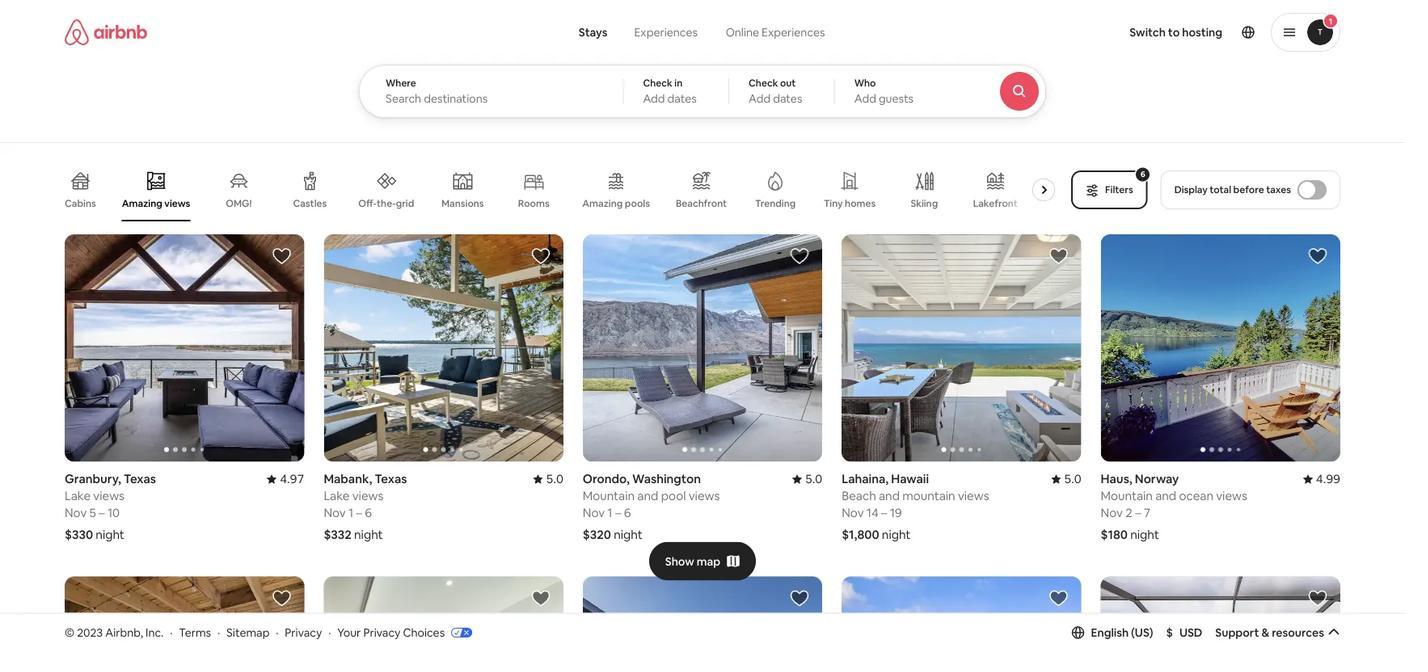 Task type: locate. For each thing, give the bounding box(es) containing it.
4 – from the left
[[881, 506, 888, 521]]

0 horizontal spatial lake
[[65, 489, 91, 504]]

nov inside lahaina, hawaii beach and mountain views nov 14 – 19 $1,800 night
[[842, 506, 864, 521]]

add
[[643, 91, 665, 106], [749, 91, 771, 106], [855, 91, 877, 106]]

inc.
[[146, 626, 164, 640]]

mountain down orondo,
[[583, 489, 635, 504]]

online experiences
[[726, 25, 825, 40]]

0 horizontal spatial 5.0
[[546, 472, 564, 487]]

1 dates from the left
[[668, 91, 697, 106]]

check inside check out add dates
[[749, 77, 778, 89]]

lahaina,
[[842, 472, 889, 487]]

5.0 out of 5 average rating image left lahaina,
[[792, 472, 823, 487]]

nov for nov 2 – 7
[[1101, 506, 1123, 521]]

2 and from the left
[[879, 489, 900, 504]]

off-
[[359, 197, 377, 210]]

texas right granbury,
[[124, 472, 156, 487]]

3 add from the left
[[855, 91, 877, 106]]

and inside haus, norway mountain and ocean views nov 2 – 7 $180 night
[[1156, 489, 1177, 504]]

Where field
[[386, 91, 597, 106]]

views inside lahaina, hawaii beach and mountain views nov 14 – 19 $1,800 night
[[958, 489, 990, 504]]

profile element
[[865, 0, 1341, 65]]

trending
[[755, 197, 796, 210]]

dates
[[668, 91, 697, 106], [773, 91, 803, 106]]

2 privacy from the left
[[363, 626, 401, 640]]

check inside check in add dates
[[643, 77, 673, 89]]

19
[[890, 506, 902, 521]]

3 night from the left
[[614, 527, 643, 543]]

stays tab panel
[[359, 65, 1091, 118]]

5 night from the left
[[1131, 527, 1160, 543]]

granbury, texas lake views nov 5 – 10 $330 night
[[65, 472, 156, 543]]

taxes
[[1267, 184, 1292, 196]]

1 lake from the left
[[65, 489, 91, 504]]

2 horizontal spatial 5.0 out of 5 average rating image
[[1052, 472, 1082, 487]]

add to wishlist: val-des-monts, canada image
[[272, 589, 291, 609]]

experiences up in
[[634, 25, 698, 40]]

2 horizontal spatial 1
[[1329, 16, 1333, 26]]

support & resources button
[[1216, 626, 1341, 640]]

norway
[[1135, 472, 1179, 487]]

beach
[[842, 489, 876, 504]]

1 texas from the left
[[124, 472, 156, 487]]

amazing for amazing views
[[122, 197, 162, 210]]

views inside 'orondo, washington mountain and pool views nov 1 – 6 $320 night'
[[689, 489, 720, 504]]

english (us) button
[[1072, 626, 1154, 640]]

3 nov from the left
[[583, 506, 605, 521]]

1 6 from the left
[[365, 506, 372, 521]]

and down norway
[[1156, 489, 1177, 504]]

check for check out add dates
[[749, 77, 778, 89]]

pools
[[625, 197, 650, 210]]

1 horizontal spatial privacy
[[363, 626, 401, 640]]

add down who
[[855, 91, 877, 106]]

$330
[[65, 527, 93, 543]]

texas
[[124, 472, 156, 487], [375, 472, 407, 487]]

3 and from the left
[[1156, 489, 1177, 504]]

display total before taxes button
[[1161, 171, 1341, 209]]

6 down orondo,
[[624, 506, 631, 521]]

– down orondo,
[[615, 506, 621, 521]]

texas for granbury, texas
[[124, 472, 156, 487]]

– down mabank,
[[356, 506, 362, 521]]

views up 10 at bottom left
[[93, 489, 125, 504]]

add to wishlist: orondo, washington image
[[790, 247, 810, 266]]

3 – from the left
[[615, 506, 621, 521]]

and inside 'orondo, washington mountain and pool views nov 1 – 6 $320 night'
[[638, 489, 659, 504]]

1 horizontal spatial 6
[[624, 506, 631, 521]]

terms link
[[179, 626, 211, 640]]

dates inside check out add dates
[[773, 91, 803, 106]]

group containing amazing views
[[65, 159, 1062, 222]]

airbnb,
[[105, 626, 143, 640]]

lake
[[65, 489, 91, 504], [324, 489, 350, 504]]

2 · from the left
[[218, 626, 220, 640]]

– inside haus, norway mountain and ocean views nov 2 – 7 $180 night
[[1135, 506, 1141, 521]]

views down mabank,
[[352, 489, 384, 504]]

views inside mabank, texas lake views nov 1 – 6 $332 night
[[352, 489, 384, 504]]

4 night from the left
[[882, 527, 911, 543]]

nov up $320
[[583, 506, 605, 521]]

night right $332
[[354, 527, 383, 543]]

2 6 from the left
[[624, 506, 631, 521]]

night right $320
[[614, 527, 643, 543]]

sitemap link
[[227, 626, 270, 640]]

1 horizontal spatial and
[[879, 489, 900, 504]]

amazing left pools at the left of page
[[583, 197, 623, 210]]

privacy down add to wishlist: val-des-monts, canada image
[[285, 626, 322, 640]]

nov inside haus, norway mountain and ocean views nov 2 – 7 $180 night
[[1101, 506, 1123, 521]]

texas inside mabank, texas lake views nov 1 – 6 $332 night
[[375, 472, 407, 487]]

5.0 left orondo,
[[546, 472, 564, 487]]

0 horizontal spatial dates
[[668, 91, 697, 106]]

privacy right your
[[363, 626, 401, 640]]

2
[[1126, 506, 1133, 521]]

dates down out
[[773, 91, 803, 106]]

group
[[65, 159, 1062, 222], [65, 235, 304, 462], [324, 235, 564, 462], [583, 235, 823, 462], [842, 235, 1082, 462], [1101, 235, 1341, 462], [65, 577, 304, 653], [324, 577, 564, 653], [583, 577, 823, 653], [842, 577, 1082, 653], [1101, 577, 1341, 653]]

experiences right online
[[762, 25, 825, 40]]

2 night from the left
[[354, 527, 383, 543]]

check
[[643, 77, 673, 89], [749, 77, 778, 89]]

· left your
[[328, 626, 331, 640]]

5 nov from the left
[[1101, 506, 1123, 521]]

1 – from the left
[[99, 506, 105, 521]]

1 horizontal spatial check
[[749, 77, 778, 89]]

nov left 2
[[1101, 506, 1123, 521]]

views right mountain at right bottom
[[958, 489, 990, 504]]

dates inside check in add dates
[[668, 91, 697, 106]]

2 horizontal spatial 5.0
[[1065, 472, 1082, 487]]

5.0 out of 5 average rating image for $320
[[792, 472, 823, 487]]

2 – from the left
[[356, 506, 362, 521]]

texas inside granbury, texas lake views nov 5 – 10 $330 night
[[124, 472, 156, 487]]

rooms
[[518, 197, 550, 210]]

mountain inside 'orondo, washington mountain and pool views nov 1 – 6 $320 night'
[[583, 489, 635, 504]]

display total before taxes
[[1175, 184, 1292, 196]]

night inside lahaina, hawaii beach and mountain views nov 14 – 19 $1,800 night
[[882, 527, 911, 543]]

1 · from the left
[[170, 626, 173, 640]]

©
[[65, 626, 75, 640]]

–
[[99, 506, 105, 521], [356, 506, 362, 521], [615, 506, 621, 521], [881, 506, 888, 521], [1135, 506, 1141, 521]]

1 horizontal spatial 5.0 out of 5 average rating image
[[792, 472, 823, 487]]

1 experiences from the left
[[634, 25, 698, 40]]

dates down in
[[668, 91, 697, 106]]

support
[[1216, 626, 1260, 640]]

0 horizontal spatial amazing
[[122, 197, 162, 210]]

– left 19
[[881, 506, 888, 521]]

3 5.0 from the left
[[1065, 472, 1082, 487]]

1 mountain from the left
[[583, 489, 635, 504]]

2 lake from the left
[[324, 489, 350, 504]]

5 – from the left
[[1135, 506, 1141, 521]]

and up 19
[[879, 489, 900, 504]]

1 horizontal spatial 5.0
[[805, 472, 823, 487]]

amazing
[[122, 197, 162, 210], [583, 197, 623, 210]]

guests
[[879, 91, 914, 106]]

night down 7
[[1131, 527, 1160, 543]]

1 horizontal spatial amazing
[[583, 197, 623, 210]]

terms · sitemap · privacy
[[179, 626, 322, 640]]

0 horizontal spatial privacy
[[285, 626, 322, 640]]

english
[[1091, 626, 1129, 640]]

night inside 'orondo, washington mountain and pool views nov 1 – 6 $320 night'
[[614, 527, 643, 543]]

and for washington
[[638, 489, 659, 504]]

None search field
[[359, 0, 1091, 118]]

lake up 5
[[65, 489, 91, 504]]

add to wishlist: marengo, australia image
[[1049, 589, 1069, 609]]

mountain up 2
[[1101, 489, 1153, 504]]

4 nov from the left
[[842, 506, 864, 521]]

1 check from the left
[[643, 77, 673, 89]]

views inside granbury, texas lake views nov 5 – 10 $330 night
[[93, 489, 125, 504]]

switch to hosting
[[1130, 25, 1223, 40]]

cabins
[[65, 197, 96, 210]]

2 horizontal spatial add
[[855, 91, 877, 106]]

texas right mabank,
[[375, 472, 407, 487]]

4.99
[[1316, 472, 1341, 487]]

– inside lahaina, hawaii beach and mountain views nov 14 – 19 $1,800 night
[[881, 506, 888, 521]]

mountain inside haus, norway mountain and ocean views nov 2 – 7 $180 night
[[1101, 489, 1153, 504]]

5.0
[[546, 472, 564, 487], [805, 472, 823, 487], [1065, 472, 1082, 487]]

1 night from the left
[[96, 527, 124, 543]]

add inside check out add dates
[[749, 91, 771, 106]]

support & resources
[[1216, 626, 1325, 640]]

– right 5
[[99, 506, 105, 521]]

– left 7
[[1135, 506, 1141, 521]]

nov down beach on the bottom of page
[[842, 506, 864, 521]]

add inside check in add dates
[[643, 91, 665, 106]]

5.0 out of 5 average rating image
[[533, 472, 564, 487], [792, 472, 823, 487], [1052, 472, 1082, 487]]

0 horizontal spatial add
[[643, 91, 665, 106]]

1 horizontal spatial 1
[[608, 506, 613, 521]]

2 texas from the left
[[375, 472, 407, 487]]

0 horizontal spatial 1
[[349, 506, 354, 521]]

views inside haus, norway mountain and ocean views nov 2 – 7 $180 night
[[1217, 489, 1248, 504]]

0 horizontal spatial check
[[643, 77, 673, 89]]

views right ocean on the bottom right of the page
[[1217, 489, 1248, 504]]

amazing views
[[122, 197, 190, 210]]

add for check out add dates
[[749, 91, 771, 106]]

– inside granbury, texas lake views nov 5 – 10 $330 night
[[99, 506, 105, 521]]

and down washington
[[638, 489, 659, 504]]

0 horizontal spatial 6
[[365, 506, 372, 521]]

4.97 out of 5 average rating image
[[267, 472, 304, 487]]

1 horizontal spatial texas
[[375, 472, 407, 487]]

· right terms
[[218, 626, 220, 640]]

add down experiences button
[[643, 91, 665, 106]]

english (us)
[[1091, 626, 1154, 640]]

5.0 out of 5 average rating image left orondo,
[[533, 472, 564, 487]]

grid
[[396, 197, 414, 210]]

2 mountain from the left
[[1101, 489, 1153, 504]]

2 check from the left
[[749, 77, 778, 89]]

2 5.0 out of 5 average rating image from the left
[[792, 472, 823, 487]]

mountain
[[583, 489, 635, 504], [1101, 489, 1153, 504]]

2 horizontal spatial and
[[1156, 489, 1177, 504]]

stays
[[579, 25, 608, 40]]

night inside haus, norway mountain and ocean views nov 2 – 7 $180 night
[[1131, 527, 1160, 543]]

· left privacy link
[[276, 626, 279, 640]]

1 horizontal spatial experiences
[[762, 25, 825, 40]]

check left out
[[749, 77, 778, 89]]

1 horizontal spatial lake
[[324, 489, 350, 504]]

0 horizontal spatial 5.0 out of 5 average rating image
[[533, 472, 564, 487]]

total
[[1210, 184, 1232, 196]]

nov
[[65, 506, 87, 521], [324, 506, 346, 521], [583, 506, 605, 521], [842, 506, 864, 521], [1101, 506, 1123, 521]]

views right 'pool'
[[689, 489, 720, 504]]

add down online experiences
[[749, 91, 771, 106]]

5.0 left lahaina,
[[805, 472, 823, 487]]

2 nov from the left
[[324, 506, 346, 521]]

0 horizontal spatial texas
[[124, 472, 156, 487]]

0 horizontal spatial mountain
[[583, 489, 635, 504]]

· right inc.
[[170, 626, 173, 640]]

what can we help you find? tab list
[[566, 16, 712, 49]]

6 down mabank,
[[365, 506, 372, 521]]

5.0 out of 5 average rating image left haus, at the bottom of the page
[[1052, 472, 1082, 487]]

privacy
[[285, 626, 322, 640], [363, 626, 401, 640]]

privacy link
[[285, 626, 322, 640]]

$ usd
[[1167, 626, 1203, 640]]

© 2023 airbnb, inc. ·
[[65, 626, 173, 640]]

views left omg!
[[164, 197, 190, 210]]

4.99 out of 5 average rating image
[[1303, 472, 1341, 487]]

– inside 'orondo, washington mountain and pool views nov 1 – 6 $320 night'
[[615, 506, 621, 521]]

10
[[107, 506, 120, 521]]

check left in
[[643, 77, 673, 89]]

night down 19
[[882, 527, 911, 543]]

to
[[1168, 25, 1180, 40]]

nov inside 'orondo, washington mountain and pool views nov 1 – 6 $320 night'
[[583, 506, 605, 521]]

$
[[1167, 626, 1173, 640]]

lake inside mabank, texas lake views nov 1 – 6 $332 night
[[324, 489, 350, 504]]

and for norway
[[1156, 489, 1177, 504]]

and
[[638, 489, 659, 504], [879, 489, 900, 504], [1156, 489, 1177, 504]]

1 nov from the left
[[65, 506, 87, 521]]

night for $180
[[1131, 527, 1160, 543]]

lake for 1
[[324, 489, 350, 504]]

and inside lahaina, hawaii beach and mountain views nov 14 – 19 $1,800 night
[[879, 489, 900, 504]]

nov left 5
[[65, 506, 87, 521]]

0 horizontal spatial experiences
[[634, 25, 698, 40]]

lake inside granbury, texas lake views nov 5 – 10 $330 night
[[65, 489, 91, 504]]

homes
[[845, 197, 876, 210]]

night down 10 at bottom left
[[96, 527, 124, 543]]

nov for nov 1 – 6
[[583, 506, 605, 521]]

1 horizontal spatial mountain
[[1101, 489, 1153, 504]]

2 dates from the left
[[773, 91, 803, 106]]

1 add from the left
[[643, 91, 665, 106]]

1 horizontal spatial add
[[749, 91, 771, 106]]

nov up $332
[[324, 506, 346, 521]]

haus,
[[1101, 472, 1133, 487]]

switch
[[1130, 25, 1166, 40]]

2 add from the left
[[749, 91, 771, 106]]

night for $1,800
[[882, 527, 911, 543]]

night inside mabank, texas lake views nov 1 – 6 $332 night
[[354, 527, 383, 543]]

switch to hosting link
[[1120, 15, 1233, 49]]

night inside granbury, texas lake views nov 5 – 10 $330 night
[[96, 527, 124, 543]]

1 horizontal spatial dates
[[773, 91, 803, 106]]

experiences button
[[621, 16, 712, 49]]

5.0 left haus, at the bottom of the page
[[1065, 472, 1082, 487]]

your privacy choices link
[[337, 626, 472, 641]]

2 experiences from the left
[[762, 25, 825, 40]]

3 5.0 out of 5 average rating image from the left
[[1052, 472, 1082, 487]]

3 · from the left
[[276, 626, 279, 640]]

0 horizontal spatial and
[[638, 489, 659, 504]]

– for nov 1 – 6
[[615, 506, 621, 521]]

lake down mabank,
[[324, 489, 350, 504]]

amazing for amazing pools
[[583, 197, 623, 210]]

washington
[[632, 472, 701, 487]]

1
[[1329, 16, 1333, 26], [349, 506, 354, 521], [608, 506, 613, 521]]

1 and from the left
[[638, 489, 659, 504]]

amazing right cabins
[[122, 197, 162, 210]]

– inside mabank, texas lake views nov 1 – 6 $332 night
[[356, 506, 362, 521]]

2 5.0 from the left
[[805, 472, 823, 487]]



Task type: vqa. For each thing, say whether or not it's contained in the screenshot.
Listing image 15
no



Task type: describe. For each thing, give the bounding box(es) containing it.
haus, norway mountain and ocean views nov 2 – 7 $180 night
[[1101, 472, 1248, 543]]

add to wishlist: kelowna, canada image
[[790, 589, 810, 609]]

check in add dates
[[643, 77, 697, 106]]

texas for mabank, texas
[[375, 472, 407, 487]]

none search field containing stays
[[359, 0, 1091, 118]]

4.97
[[280, 472, 304, 487]]

out
[[780, 77, 796, 89]]

6 inside 'orondo, washington mountain and pool views nov 1 – 6 $320 night'
[[624, 506, 631, 521]]

skiing
[[911, 197, 938, 210]]

orondo, washington mountain and pool views nov 1 – 6 $320 night
[[583, 472, 720, 543]]

nov inside mabank, texas lake views nov 1 – 6 $332 night
[[324, 506, 346, 521]]

castles
[[293, 197, 327, 210]]

5.0 for $1,800
[[1065, 472, 1082, 487]]

experiences inside button
[[634, 25, 698, 40]]

1 privacy from the left
[[285, 626, 322, 640]]

14
[[867, 506, 879, 521]]

add to wishlist: haus, norway image
[[1309, 247, 1328, 266]]

usd
[[1180, 626, 1203, 640]]

(us)
[[1131, 626, 1154, 640]]

– for nov 14 – 19
[[881, 506, 888, 521]]

granbury,
[[65, 472, 121, 487]]

$320
[[583, 527, 611, 543]]

online
[[726, 25, 759, 40]]

who add guests
[[855, 77, 914, 106]]

tiny
[[824, 197, 843, 210]]

1 inside mabank, texas lake views nov 1 – 6 $332 night
[[349, 506, 354, 521]]

filters button
[[1072, 171, 1148, 209]]

beachfront
[[676, 197, 727, 210]]

pool
[[661, 489, 686, 504]]

online experiences link
[[712, 16, 840, 49]]

amazing pools
[[583, 197, 650, 210]]

privacy inside your privacy choices link
[[363, 626, 401, 640]]

mansions
[[442, 197, 484, 210]]

5.0 out of 5 average rating image for $1,800
[[1052, 472, 1082, 487]]

your
[[337, 626, 361, 640]]

terms
[[179, 626, 211, 640]]

off-the-grid
[[359, 197, 414, 210]]

views inside group
[[164, 197, 190, 210]]

7
[[1144, 506, 1151, 521]]

1 5.0 out of 5 average rating image from the left
[[533, 472, 564, 487]]

add for check in add dates
[[643, 91, 665, 106]]

4 · from the left
[[328, 626, 331, 640]]

1 inside dropdown button
[[1329, 16, 1333, 26]]

your privacy choices
[[337, 626, 445, 640]]

mabank,
[[324, 472, 372, 487]]

1 button
[[1271, 13, 1341, 52]]

show map button
[[649, 542, 756, 581]]

the-
[[377, 197, 396, 210]]

add inside who add guests
[[855, 91, 877, 106]]

$332
[[324, 527, 352, 543]]

display
[[1175, 184, 1208, 196]]

$180
[[1101, 527, 1128, 543]]

6 inside mabank, texas lake views nov 1 – 6 $332 night
[[365, 506, 372, 521]]

nov inside granbury, texas lake views nov 5 – 10 $330 night
[[65, 506, 87, 521]]

nov for nov 14 – 19
[[842, 506, 864, 521]]

$1,800
[[842, 527, 880, 543]]

dates for check in add dates
[[668, 91, 697, 106]]

before
[[1234, 184, 1265, 196]]

add to wishlist: mabank, texas image
[[531, 247, 551, 266]]

mountain for 2
[[1101, 489, 1153, 504]]

5
[[89, 506, 96, 521]]

hawaii
[[891, 472, 929, 487]]

check out add dates
[[749, 77, 803, 106]]

choices
[[403, 626, 445, 640]]

show map
[[665, 554, 721, 569]]

and for hawaii
[[879, 489, 900, 504]]

who
[[855, 77, 876, 89]]

dates for check out add dates
[[773, 91, 803, 106]]

stays button
[[566, 16, 621, 49]]

add to wishlist: granbury, texas image
[[272, 247, 291, 266]]

2023
[[77, 626, 103, 640]]

add to wishlist: lahaina, hawaii image
[[1049, 247, 1069, 266]]

orondo,
[[583, 472, 630, 487]]

ocean
[[1180, 489, 1214, 504]]

&
[[1262, 626, 1270, 640]]

lakefront
[[974, 197, 1018, 210]]

where
[[386, 77, 416, 89]]

hosting
[[1183, 25, 1223, 40]]

mabank, texas lake views nov 1 – 6 $332 night
[[324, 472, 407, 543]]

1 5.0 from the left
[[546, 472, 564, 487]]

add to wishlist: airlie beach, australia image
[[531, 589, 551, 609]]

mountain
[[903, 489, 956, 504]]

sitemap
[[227, 626, 270, 640]]

– for nov 2 – 7
[[1135, 506, 1141, 521]]

5.0 for $320
[[805, 472, 823, 487]]

tiny homes
[[824, 197, 876, 210]]

night for $320
[[614, 527, 643, 543]]

omg!
[[226, 197, 252, 210]]

1 inside 'orondo, washington mountain and pool views nov 1 – 6 $320 night'
[[608, 506, 613, 521]]

in
[[675, 77, 683, 89]]

check for check in add dates
[[643, 77, 673, 89]]

show
[[665, 554, 695, 569]]

add to wishlist: cape coral, florida image
[[1309, 589, 1328, 609]]

lake for 5
[[65, 489, 91, 504]]

mountain for 1
[[583, 489, 635, 504]]

resources
[[1272, 626, 1325, 640]]

lahaina, hawaii beach and mountain views nov 14 – 19 $1,800 night
[[842, 472, 990, 543]]



